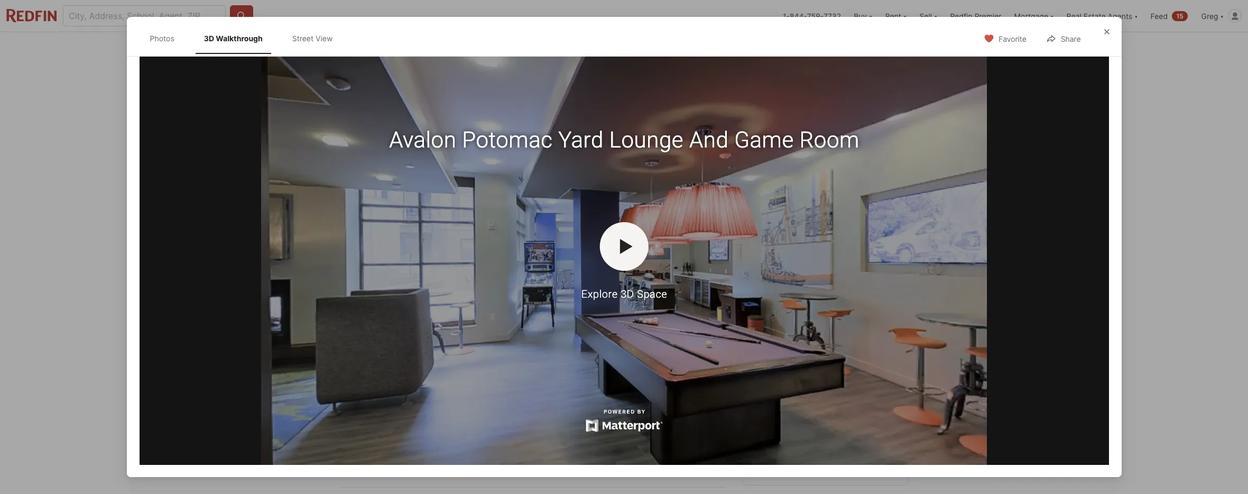 Task type: vqa. For each thing, say whether or not it's contained in the screenshot.
BEDS / BATHS
no



Task type: locate. For each thing, give the bounding box(es) containing it.
more inside button
[[597, 459, 615, 468]]

apply.
[[576, 436, 600, 447]]

1 vertical spatial a
[[815, 425, 820, 435]]

0 horizontal spatial yard
[[410, 325, 428, 335]]

1- up baths
[[488, 345, 500, 360]]

feed
[[1151, 11, 1169, 20]]

redfin premier
[[951, 11, 1002, 20]]

redfin premier button
[[944, 0, 1008, 32]]

street inside button
[[468, 285, 490, 294]]

tour up message
[[838, 391, 855, 401]]

nov left the 3
[[554, 460, 568, 469]]

1 horizontal spatial 2
[[500, 345, 507, 360]]

request for request a tour
[[796, 391, 830, 401]]

1 vertical spatial 3d
[[383, 74, 392, 81]]

view inside button
[[492, 285, 510, 294]]

0 vertical spatial request
[[796, 391, 830, 401]]

15
[[1177, 12, 1184, 20]]

street view tab
[[284, 25, 341, 52]]

submit search image
[[236, 11, 247, 21]]

1 horizontal spatial *
[[481, 436, 485, 447]]

1 vertical spatial street view
[[468, 285, 510, 294]]

view up the ave
[[492, 285, 510, 294]]

request down apply
[[341, 459, 374, 469]]

pool
[[561, 396, 574, 404]]

0 horizontal spatial 3d walkthrough
[[204, 34, 263, 43]]

0 horizontal spatial request
[[341, 459, 374, 469]]

swimming
[[529, 396, 559, 404]]

1 horizontal spatial 3d walkthrough
[[373, 285, 431, 294]]

street
[[292, 34, 314, 43], [468, 285, 490, 294]]

1-844-759-7732 link
[[783, 11, 842, 20]]

0 vertical spatial view
[[316, 34, 333, 43]]

apply
[[373, 436, 396, 447]]

dialog
[[127, 17, 1122, 477]]

0 vertical spatial walkthrough
[[216, 34, 263, 43]]

tab list inside dialog
[[139, 23, 352, 54]]

0 vertical spatial 1-
[[783, 11, 790, 20]]

1 horizontal spatial share
[[1061, 35, 1081, 44]]

1 vertical spatial more
[[597, 459, 615, 468]]

0 horizontal spatial *
[[366, 436, 371, 447]]

w/d in unit
[[424, 396, 458, 404]]

image image
[[341, 62, 738, 309], [742, 62, 908, 183], [742, 188, 908, 309]]

1 vertical spatial street
[[468, 285, 490, 294]]

avalon for avalon potomac yard
[[800, 341, 835, 353]]

2 nov from the left
[[511, 460, 525, 469]]

more left dates
[[597, 459, 615, 468]]

1 horizontal spatial yard
[[756, 357, 779, 369]]

, left va at the bottom of page
[[541, 325, 543, 335]]

on:
[[402, 459, 414, 469]]

3d walkthrough
[[204, 34, 263, 43], [373, 285, 431, 294]]

1 vertical spatial yard
[[756, 357, 779, 369]]

yard down contact
[[756, 357, 779, 369]]

731
[[433, 325, 447, 335]]

3d inside tab
[[204, 34, 214, 43]]

alexandria
[[499, 325, 541, 335]]

yard
[[410, 325, 428, 335], [756, 357, 779, 369]]

request inside button
[[796, 391, 830, 401]]

2 inside 0-2 beds
[[455, 345, 463, 360]]

nov left 1
[[469, 460, 483, 469]]

3 nov from the left
[[554, 460, 568, 469]]

1 horizontal spatial nov
[[511, 460, 525, 469]]

send a message
[[792, 425, 859, 435]]

2 down and
[[526, 460, 531, 469]]

3d walkthrough button
[[349, 279, 440, 300]]

tab list containing search
[[341, 32, 687, 60]]

1-844-759-7732
[[783, 11, 842, 20]]

2 , from the left
[[541, 325, 543, 335]]

2 inside button
[[526, 460, 531, 469]]

view
[[316, 34, 333, 43], [492, 285, 510, 294]]

0 horizontal spatial a
[[376, 459, 381, 469]]

(844) 271-7072
[[801, 454, 865, 465]]

2 horizontal spatial 2
[[526, 460, 531, 469]]

a up message
[[832, 391, 837, 401]]

1- for 844-
[[783, 11, 790, 20]]

*
[[366, 436, 371, 447], [481, 436, 485, 447]]

a
[[832, 391, 837, 401], [815, 425, 820, 435], [376, 459, 381, 469]]

request a tour
[[796, 391, 855, 401]]

0 horizontal spatial 1-
[[488, 345, 500, 360]]

1 vertical spatial tour
[[383, 459, 399, 469]]

walkthrough
[[393, 74, 445, 81]]

friendly
[[359, 396, 383, 404]]

tour for request a tour on:
[[383, 459, 399, 469]]

1 vertical spatial request
[[341, 459, 374, 469]]

0 horizontal spatial street
[[292, 34, 314, 43]]

1 horizontal spatial potomac
[[837, 341, 883, 353]]

2 horizontal spatial a
[[832, 391, 837, 401]]

1 vertical spatial 3d walkthrough
[[373, 285, 431, 294]]

0 horizontal spatial avalon
[[341, 325, 369, 335]]

a for request a tour
[[832, 391, 837, 401]]

* down deal
[[366, 436, 371, 447]]

more
[[589, 396, 604, 404], [597, 459, 615, 468]]

2 up baths
[[500, 345, 507, 360]]

1 horizontal spatial ,
[[541, 325, 543, 335]]

1 vertical spatial walkthrough
[[385, 285, 431, 294]]

4 • from the left
[[583, 459, 588, 469]]

0 horizontal spatial 2
[[455, 345, 463, 360]]

• for nov 2
[[540, 459, 545, 469]]

walkthrough inside tab
[[216, 34, 263, 43]]

0 vertical spatial tour
[[838, 391, 855, 401]]

deal * apply by 11/7 for $500 off!  * terms and conditions apply.
[[366, 424, 600, 447]]

0 vertical spatial yard
[[410, 325, 428, 335]]

message
[[822, 425, 859, 435]]

2 vertical spatial a
[[376, 459, 381, 469]]

0 vertical spatial 3d walkthrough
[[204, 34, 263, 43]]

amenities tab
[[570, 34, 628, 60]]

tab
[[411, 34, 469, 60], [469, 34, 530, 60], [530, 34, 570, 60], [628, 34, 679, 60]]

0 horizontal spatial walkthrough
[[216, 34, 263, 43]]

yard inside avalon potomac yard
[[756, 357, 779, 369]]

1 horizontal spatial tour
[[838, 391, 855, 401]]

$1,865+ /mo price
[[341, 345, 416, 372]]

request
[[796, 391, 830, 401], [341, 459, 374, 469]]

1 horizontal spatial 1-
[[783, 11, 790, 20]]

map entry image
[[673, 322, 725, 375]]

baths
[[488, 362, 511, 372]]

photos tab
[[141, 25, 183, 52]]

1 * from the left
[[366, 436, 371, 447]]

0 horizontal spatial ,
[[494, 325, 497, 335]]

•
[[455, 459, 460, 469], [497, 459, 502, 469], [540, 459, 545, 469], [583, 459, 588, 469]]

• for oct 31
[[455, 459, 460, 469]]

• right 31
[[455, 459, 460, 469]]

avalon up request a tour button
[[800, 341, 835, 353]]

,
[[494, 325, 497, 335], [541, 325, 543, 335]]

2
[[455, 345, 463, 360], [500, 345, 507, 360], [526, 460, 531, 469]]

street view button
[[444, 279, 519, 300]]

2 up beds
[[455, 345, 463, 360]]

potomac for avalon potomac yard
[[837, 341, 883, 353]]

0 horizontal spatial tour
[[383, 459, 399, 469]]

potomac inside avalon potomac yard
[[837, 341, 883, 353]]

1 horizontal spatial street
[[468, 285, 490, 294]]

nov down and
[[511, 460, 525, 469]]

0 vertical spatial 3d
[[204, 34, 214, 43]]

a for send a message
[[815, 425, 820, 435]]

2 horizontal spatial nov
[[554, 460, 568, 469]]

2 for 0-2
[[455, 345, 463, 360]]

1 vertical spatial view
[[492, 285, 510, 294]]

3 • from the left
[[540, 459, 545, 469]]

1 vertical spatial 1-
[[488, 345, 500, 360]]

more right pool
[[589, 396, 604, 404]]

0 vertical spatial avalon
[[341, 325, 369, 335]]

0 vertical spatial a
[[832, 391, 837, 401]]

avalon
[[341, 325, 369, 335], [800, 341, 835, 353]]

view left "search" link
[[316, 34, 333, 43]]

* right off!
[[481, 436, 485, 447]]

1 horizontal spatial street view
[[468, 285, 510, 294]]

1- for 2
[[488, 345, 500, 360]]

search
[[374, 42, 399, 51]]

swimming pool
[[529, 396, 574, 404]]

seaton
[[449, 325, 477, 335]]

3d walkthrough tab
[[196, 25, 271, 52]]

pet friendly
[[347, 396, 383, 404]]

1 vertical spatial avalon
[[800, 341, 835, 353]]

$1,865+
[[341, 345, 390, 360]]

tab list
[[139, 23, 352, 54], [341, 32, 687, 60]]

2 vertical spatial 3d
[[373, 285, 383, 294]]

22305
[[559, 325, 585, 335]]

share
[[1061, 35, 1081, 44], [879, 42, 899, 51]]

more for more
[[589, 396, 604, 404]]

1- inside 1-2 baths
[[488, 345, 500, 360]]

0 vertical spatial street view
[[292, 34, 333, 43]]

• right 1
[[497, 459, 502, 469]]

request a tour button
[[756, 383, 896, 409]]

0 vertical spatial potomac
[[371, 325, 408, 335]]

a down apply
[[376, 459, 381, 469]]

1 horizontal spatial view
[[492, 285, 510, 294]]

street view
[[292, 34, 333, 43], [468, 285, 510, 294]]

ft
[[549, 362, 558, 372]]

1 horizontal spatial a
[[815, 425, 820, 435]]

• right the 3
[[583, 459, 588, 469]]

nov for nov 3
[[554, 460, 568, 469]]

1- left 759-
[[783, 11, 790, 20]]

26
[[854, 285, 864, 294]]

nov
[[469, 460, 483, 469], [511, 460, 525, 469], [554, 460, 568, 469]]

yard for avalon potomac yard 731 seaton ave , alexandria , va 22305
[[410, 325, 428, 335]]

nov 2
[[511, 460, 531, 469]]

2 inside 1-2 baths
[[500, 345, 507, 360]]

request up send
[[796, 391, 830, 401]]

2 • from the left
[[497, 459, 502, 469]]

walkthrough
[[216, 34, 263, 43], [385, 285, 431, 294]]

7732
[[824, 11, 842, 20]]

1 vertical spatial potomac
[[837, 341, 883, 353]]

avalon up $1,865+
[[341, 325, 369, 335]]

a right send
[[815, 425, 820, 435]]

tab list containing photos
[[139, 23, 352, 54]]

, left alexandria
[[494, 325, 497, 335]]

1-2 baths
[[488, 345, 511, 372]]

0 horizontal spatial view
[[316, 34, 333, 43]]

1 horizontal spatial share button
[[1038, 28, 1090, 49]]

off!
[[465, 436, 479, 447]]

• right nov 2 on the bottom left of the page
[[540, 459, 545, 469]]

1 horizontal spatial walkthrough
[[385, 285, 431, 294]]

pet
[[347, 396, 357, 404]]

1,255
[[567, 345, 599, 360]]

0 horizontal spatial potomac
[[371, 325, 408, 335]]

1 horizontal spatial avalon
[[800, 341, 835, 353]]

walkthrough inside 'button'
[[385, 285, 431, 294]]

tour inside button
[[838, 391, 855, 401]]

1 horizontal spatial request
[[796, 391, 830, 401]]

0 horizontal spatial nov
[[469, 460, 483, 469]]

1 • from the left
[[455, 459, 460, 469]]

share button
[[1038, 28, 1090, 49], [855, 35, 908, 57]]

nov 3
[[554, 460, 574, 469]]

0 vertical spatial more
[[589, 396, 604, 404]]

yard left 731
[[410, 325, 428, 335]]

tour left on:
[[383, 459, 399, 469]]

va
[[545, 325, 556, 335]]

0 horizontal spatial street view
[[292, 34, 333, 43]]

1 nov from the left
[[469, 460, 483, 469]]

$500
[[442, 436, 463, 447]]

0 vertical spatial street
[[292, 34, 314, 43]]

11/7
[[410, 436, 426, 447]]

avalon inside avalon potomac yard
[[800, 341, 835, 353]]

0 horizontal spatial share
[[879, 42, 899, 51]]

tour
[[838, 391, 855, 401], [383, 459, 399, 469]]

540-
[[537, 345, 567, 360]]



Task type: describe. For each thing, give the bounding box(es) containing it.
844-
[[790, 11, 807, 20]]

3 tab from the left
[[530, 34, 570, 60]]

price
[[341, 362, 361, 372]]

w/d
[[424, 396, 437, 404]]

favorite
[[999, 35, 1027, 44]]

send a message button
[[756, 417, 896, 443]]

premier
[[975, 11, 1002, 20]]

unit
[[446, 396, 458, 404]]

request a tour on:
[[341, 459, 414, 469]]

dialog containing photos
[[127, 17, 1122, 477]]

more dates
[[597, 459, 637, 468]]

nov 1 button
[[464, 458, 493, 470]]

2 tab from the left
[[469, 34, 530, 60]]

31
[[438, 460, 446, 469]]

dates
[[617, 459, 637, 468]]

3d for deal
[[383, 74, 392, 81]]

• for nov 1
[[497, 459, 502, 469]]

3d for photos
[[204, 34, 214, 43]]

deal
[[354, 74, 370, 81]]

2 for 1-2
[[500, 345, 507, 360]]

2 * from the left
[[481, 436, 485, 447]]

tour for request a tour
[[838, 391, 855, 401]]

favorite button
[[975, 28, 1036, 49]]

in
[[438, 396, 444, 404]]

759-
[[807, 11, 824, 20]]

nov 3 button
[[549, 458, 579, 470]]

avalon potomac yard
[[756, 341, 883, 369]]

3d inside 'button'
[[373, 285, 383, 294]]

contact
[[756, 341, 800, 353]]

sq
[[537, 362, 547, 372]]

0 horizontal spatial share button
[[855, 35, 908, 57]]

beds
[[441, 362, 462, 372]]

3d walkthrough inside 'button'
[[373, 285, 431, 294]]

photos
[[150, 34, 174, 43]]

3d walkthrough inside tab
[[204, 34, 263, 43]]

540-1,255 sq ft
[[537, 345, 599, 372]]

nov 1
[[469, 460, 488, 469]]

a for request a tour on:
[[376, 459, 381, 469]]

by
[[398, 436, 408, 447]]

yard for avalon potomac yard
[[756, 357, 779, 369]]

street view inside button
[[468, 285, 510, 294]]

more dates button
[[592, 458, 642, 470]]

a/c
[[398, 396, 409, 404]]

(844)
[[801, 454, 825, 465]]

terms
[[488, 436, 512, 447]]

search link
[[353, 41, 399, 53]]

1 tab from the left
[[411, 34, 469, 60]]

oct
[[423, 460, 436, 469]]

send
[[792, 425, 813, 435]]

(844) 271-7072 button
[[756, 447, 896, 472]]

redfin
[[951, 11, 973, 20]]

avalon for avalon potomac yard 731 seaton ave , alexandria , va 22305
[[341, 325, 369, 335]]

request for request a tour on:
[[341, 459, 374, 469]]

271-
[[827, 454, 845, 465]]

7072
[[845, 454, 865, 465]]

0-2 beds
[[441, 345, 463, 372]]

oct 31
[[423, 460, 446, 469]]

amenities
[[582, 42, 616, 51]]

nov for nov 2
[[511, 460, 525, 469]]

4 tab from the left
[[628, 34, 679, 60]]

nov for nov 1
[[469, 460, 483, 469]]

more for more dates
[[597, 459, 615, 468]]

• for nov 3
[[583, 459, 588, 469]]

conditions
[[532, 436, 574, 447]]

deal
[[366, 424, 385, 434]]

26 photos button
[[830, 279, 899, 300]]

for
[[428, 436, 439, 447]]

26 photos
[[854, 285, 890, 294]]

oct 31 button
[[418, 458, 451, 470]]

1
[[484, 460, 488, 469]]

ave
[[480, 325, 494, 335]]

/mo
[[393, 345, 416, 360]]

street view inside tab
[[292, 34, 333, 43]]

3
[[570, 460, 574, 469]]

potomac for avalon potomac yard 731 seaton ave , alexandria , va 22305
[[371, 325, 408, 335]]

1 , from the left
[[494, 325, 497, 335]]

photos
[[865, 285, 890, 294]]

view inside tab
[[316, 34, 333, 43]]

City, Address, School, Agent, ZIP search field
[[63, 5, 226, 26]]

and
[[515, 436, 530, 447]]

(844) 271-7072 link
[[756, 447, 896, 472]]

3d walkthrough
[[383, 74, 445, 81]]

share inside dialog
[[1061, 35, 1081, 44]]

street inside tab
[[292, 34, 314, 43]]

avalon potomac yard 731 seaton ave , alexandria , va 22305
[[341, 325, 585, 335]]

patio/balcony
[[473, 396, 514, 404]]

nov 2 button
[[506, 458, 536, 470]]



